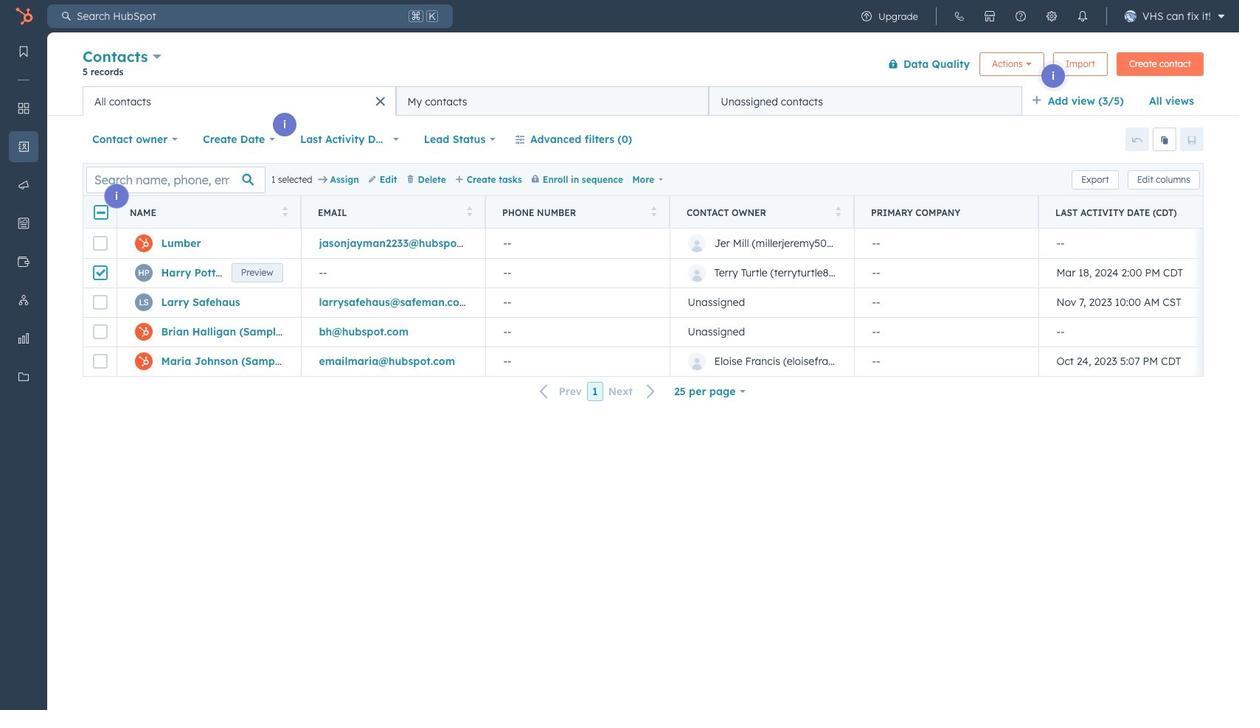 Task type: vqa. For each thing, say whether or not it's contained in the screenshot.
Help icon at right
yes



Task type: describe. For each thing, give the bounding box(es) containing it.
press to sort. image for third press to sort. element from the left
[[651, 206, 656, 216]]

bookmarks primary navigation item image
[[18, 46, 30, 58]]

notifications image
[[1077, 10, 1089, 22]]

1 horizontal spatial menu
[[851, 0, 1230, 32]]

3 press to sort. element from the left
[[651, 206, 656, 219]]

2 press to sort. element from the left
[[467, 206, 472, 219]]

settings image
[[1046, 10, 1058, 22]]



Task type: locate. For each thing, give the bounding box(es) containing it.
banner
[[83, 45, 1204, 86]]

pagination navigation
[[531, 382, 664, 402]]

1 horizontal spatial press to sort. image
[[651, 206, 656, 216]]

marketplaces image
[[984, 10, 996, 22]]

press to sort. element
[[282, 206, 288, 219], [467, 206, 472, 219], [651, 206, 656, 219], [835, 206, 841, 219]]

1 press to sort. image from the left
[[467, 206, 472, 216]]

column header
[[854, 196, 1039, 229]]

menu
[[851, 0, 1230, 32], [0, 32, 47, 673]]

0 horizontal spatial menu
[[0, 32, 47, 673]]

2 horizontal spatial press to sort. image
[[835, 206, 841, 216]]

2 press to sort. image from the left
[[651, 206, 656, 216]]

press to sort. image
[[282, 206, 288, 216]]

help image
[[1015, 10, 1027, 22]]

0 horizontal spatial press to sort. image
[[467, 206, 472, 216]]

press to sort. image for 4th press to sort. element from left
[[835, 206, 841, 216]]

press to sort. image
[[467, 206, 472, 216], [651, 206, 656, 216], [835, 206, 841, 216]]

4 press to sort. element from the left
[[835, 206, 841, 219]]

press to sort. image for third press to sort. element from right
[[467, 206, 472, 216]]

1 press to sort. element from the left
[[282, 206, 288, 219]]

3 press to sort. image from the left
[[835, 206, 841, 216]]

Search HubSpot search field
[[71, 4, 406, 28]]

Search name, phone, email addresses, or company search field
[[86, 166, 266, 193]]

ruby anderson image
[[1125, 10, 1137, 22]]



